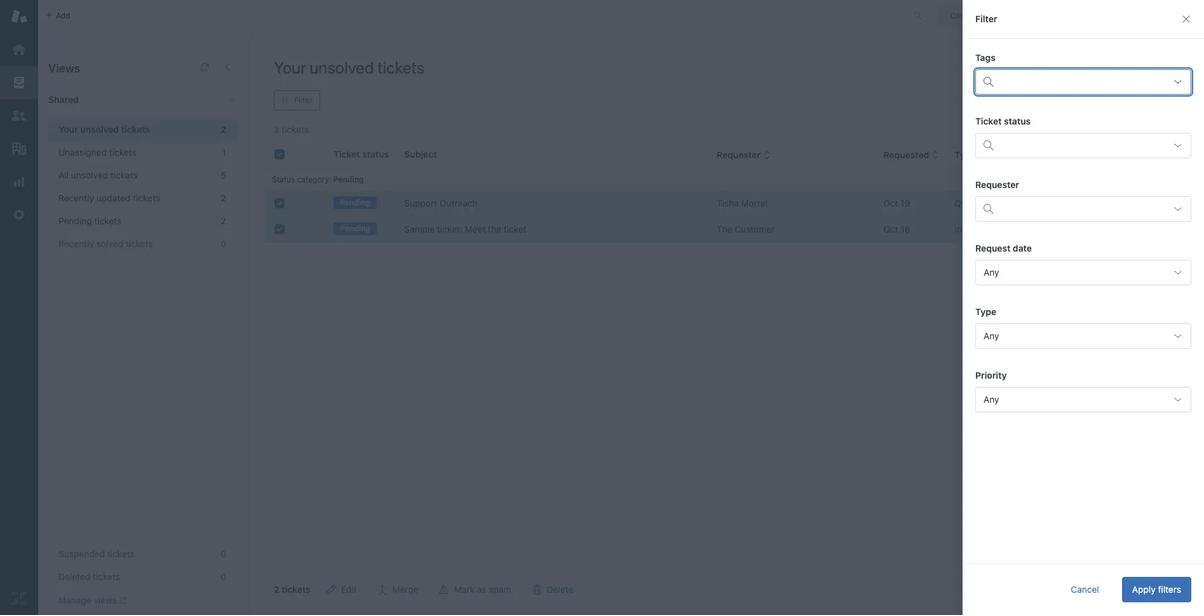 Task type: locate. For each thing, give the bounding box(es) containing it.
0 vertical spatial any field
[[975, 260, 1191, 285]]

manage
[[58, 595, 91, 606]]

row containing sample ticket: meet the ticket
[[264, 216, 1195, 242]]

0 vertical spatial your unsolved tickets
[[274, 58, 424, 77]]

your
[[274, 58, 306, 77], [58, 124, 78, 135]]

any field for priority
[[975, 387, 1191, 412]]

0 for recently solved tickets
[[221, 238, 226, 249]]

organizations image
[[11, 140, 27, 157]]

1 recently from the top
[[58, 193, 94, 203]]

0 vertical spatial unsolved
[[310, 58, 374, 77]]

1 any field from the top
[[975, 260, 1191, 285]]

0 horizontal spatial filter
[[294, 95, 312, 105]]

recently for recently solved tickets
[[58, 238, 94, 249]]

2 cancel from the left
[[1140, 584, 1169, 595]]

unsolved down unassigned at the left
[[71, 170, 108, 180]]

0 vertical spatial filter
[[975, 13, 997, 24]]

2 vertical spatial unsolved
[[71, 170, 108, 180]]

1 vertical spatial recently
[[58, 238, 94, 249]]

reporting image
[[11, 173, 27, 190]]

1 horizontal spatial priority
[[1073, 149, 1105, 160]]

manage views
[[58, 595, 117, 606]]

conversations
[[950, 10, 1002, 20]]

request date
[[975, 243, 1032, 254]]

2 0 from the top
[[221, 548, 226, 559]]

requester
[[717, 149, 761, 160], [975, 179, 1019, 190]]

1 vertical spatial your unsolved tickets
[[58, 124, 150, 135]]

0 vertical spatial any
[[984, 267, 999, 278]]

2 any from the top
[[984, 330, 999, 341]]

tisha
[[717, 198, 739, 208]]

0 vertical spatial requester
[[717, 149, 761, 160]]

recently down all
[[58, 193, 94, 203]]

1 any from the top
[[984, 267, 999, 278]]

oct left 18
[[883, 224, 898, 234]]

recently solved tickets
[[58, 238, 153, 249]]

recently down pending tickets
[[58, 238, 94, 249]]

ticket status
[[975, 116, 1031, 126]]

1 vertical spatial requester
[[975, 179, 1019, 190]]

unsolved for 2
[[80, 124, 119, 135]]

pending
[[333, 175, 364, 184], [340, 198, 370, 207], [58, 215, 92, 226], [340, 224, 370, 233]]

updated
[[96, 193, 130, 203]]

1 cancel button from the left
[[1061, 577, 1109, 602]]

Any field
[[975, 260, 1191, 285], [975, 323, 1191, 349], [975, 387, 1191, 412]]

filter inside dialog
[[975, 13, 997, 24]]

your unsolved tickets up filter "button"
[[274, 58, 424, 77]]

priority button
[[1073, 149, 1115, 161]]

any
[[984, 267, 999, 278], [984, 330, 999, 341], [984, 394, 999, 405]]

0 horizontal spatial requester
[[717, 149, 761, 160]]

filter inside "button"
[[294, 95, 312, 105]]

1
[[222, 147, 226, 158]]

0 vertical spatial your
[[274, 58, 306, 77]]

apply filters
[[1132, 584, 1181, 595]]

admin image
[[11, 207, 27, 223]]

1 vertical spatial any field
[[975, 323, 1191, 349]]

unassigned
[[58, 147, 107, 158]]

your unsolved tickets
[[274, 58, 424, 77], [58, 124, 150, 135]]

requester up question on the right
[[975, 179, 1019, 190]]

tickets
[[378, 58, 424, 77], [121, 124, 150, 135], [109, 147, 136, 158], [110, 170, 138, 180], [133, 193, 160, 203], [94, 215, 122, 226], [126, 238, 153, 249], [107, 548, 134, 559], [93, 571, 120, 582], [282, 584, 311, 595]]

unassigned tickets
[[58, 147, 136, 158]]

the customer
[[717, 224, 775, 234]]

any field for type
[[975, 323, 1191, 349]]

collapse views pane image
[[222, 62, 233, 72]]

row up the
[[264, 190, 1195, 216]]

oct 18
[[883, 224, 910, 234]]

cancel button
[[1061, 577, 1109, 602], [1130, 577, 1179, 602]]

2 vertical spatial any
[[984, 394, 999, 405]]

mark
[[454, 584, 475, 595]]

0 horizontal spatial priority
[[975, 370, 1007, 381]]

tags
[[975, 52, 996, 63]]

shared heading
[[38, 81, 248, 119]]

0 horizontal spatial cancel button
[[1061, 577, 1109, 602]]

1 oct from the top
[[883, 198, 898, 208]]

1 cancel from the left
[[1071, 584, 1099, 595]]

suspended
[[58, 548, 105, 559]]

0 horizontal spatial cancel
[[1071, 584, 1099, 595]]

cancel inside filter dialog
[[1071, 584, 1099, 595]]

0
[[221, 238, 226, 249], [221, 548, 226, 559], [221, 571, 226, 582]]

1 horizontal spatial filter
[[975, 13, 997, 24]]

1 vertical spatial priority
[[975, 370, 1007, 381]]

customers image
[[11, 107, 27, 124]]

ticket:
[[437, 224, 462, 234]]

tags element
[[975, 69, 1191, 95]]

1 horizontal spatial requester
[[975, 179, 1019, 190]]

2 oct from the top
[[883, 224, 898, 234]]

support outreach
[[404, 198, 478, 208]]

row
[[264, 190, 1195, 216], [264, 216, 1195, 242]]

oct
[[883, 198, 898, 208], [883, 224, 898, 234]]

3 any field from the top
[[975, 387, 1191, 412]]

1 vertical spatial 0
[[221, 548, 226, 559]]

delete
[[547, 584, 573, 595]]

conversations button
[[937, 5, 1031, 26]]

filters
[[1158, 584, 1181, 595]]

2 tickets
[[274, 584, 311, 595]]

unsolved for 5
[[71, 170, 108, 180]]

now showing 2 tickets region
[[248, 136, 1204, 615]]

3 any from the top
[[984, 394, 999, 405]]

cancel
[[1071, 584, 1099, 595], [1140, 584, 1169, 595]]

0 vertical spatial 0
[[221, 238, 226, 249]]

edit
[[341, 584, 357, 595]]

2 for your unsolved tickets
[[221, 124, 226, 135]]

1 vertical spatial filter
[[294, 95, 312, 105]]

merge
[[392, 584, 419, 595]]

priority inside priority button
[[1073, 149, 1105, 160]]

type inside button
[[955, 149, 976, 160]]

0 vertical spatial recently
[[58, 193, 94, 203]]

0 vertical spatial oct
[[883, 198, 898, 208]]

1 0 from the top
[[221, 238, 226, 249]]

requested
[[883, 149, 929, 160]]

type
[[955, 149, 976, 160], [975, 306, 996, 317]]

all unsolved tickets
[[58, 170, 138, 180]]

shared button
[[38, 81, 214, 119]]

2
[[221, 124, 226, 135], [221, 193, 226, 203], [221, 215, 226, 226], [274, 584, 279, 595]]

support outreach link
[[404, 197, 478, 210]]

3 0 from the top
[[221, 571, 226, 582]]

1 horizontal spatial cancel button
[[1130, 577, 1179, 602]]

shared
[[48, 94, 79, 105]]

2 vertical spatial any field
[[975, 387, 1191, 412]]

1 vertical spatial unsolved
[[80, 124, 119, 135]]

requester up tisha morrel
[[717, 149, 761, 160]]

unsolved up filter "button"
[[310, 58, 374, 77]]

tisha morrel
[[717, 198, 768, 208]]

1 vertical spatial any
[[984, 330, 999, 341]]

1 horizontal spatial cancel
[[1140, 584, 1169, 595]]

2 any field from the top
[[975, 323, 1191, 349]]

2 vertical spatial 0
[[221, 571, 226, 582]]

get started image
[[11, 41, 27, 58]]

your up unassigned at the left
[[58, 124, 78, 135]]

your unsolved tickets up unassigned tickets
[[58, 124, 150, 135]]

1 vertical spatial your
[[58, 124, 78, 135]]

0 vertical spatial type
[[955, 149, 976, 160]]

filter button
[[274, 90, 320, 111]]

unsolved up unassigned tickets
[[80, 124, 119, 135]]

2 row from the top
[[264, 216, 1195, 242]]

recently
[[58, 193, 94, 203], [58, 238, 94, 249]]

0 vertical spatial priority
[[1073, 149, 1105, 160]]

row down tisha
[[264, 216, 1195, 242]]

2 recently from the top
[[58, 238, 94, 249]]

1 vertical spatial type
[[975, 306, 996, 317]]

your up filter "button"
[[274, 58, 306, 77]]

oct left 19
[[883, 198, 898, 208]]

1 row from the top
[[264, 190, 1195, 216]]

unsolved
[[310, 58, 374, 77], [80, 124, 119, 135], [71, 170, 108, 180]]

low
[[1073, 198, 1090, 208]]

question
[[955, 198, 992, 208]]

priority
[[1073, 149, 1105, 160], [975, 370, 1007, 381]]

2 cancel button from the left
[[1130, 577, 1179, 602]]

recently updated tickets
[[58, 193, 160, 203]]

cancel inside now showing 2 tickets region
[[1140, 584, 1169, 595]]

filter
[[975, 13, 997, 24], [294, 95, 312, 105]]

1 vertical spatial oct
[[883, 224, 898, 234]]



Task type: describe. For each thing, give the bounding box(es) containing it.
any for type
[[984, 330, 999, 341]]

cancel for cancel 'button' within filter dialog
[[1071, 584, 1099, 595]]

zendesk support image
[[11, 8, 27, 25]]

0 for deleted tickets
[[221, 571, 226, 582]]

subject
[[404, 149, 437, 159]]

any for request date
[[984, 267, 999, 278]]

delete button
[[521, 577, 584, 602]]

spam
[[489, 584, 511, 595]]

mark as spam
[[454, 584, 511, 595]]

1 horizontal spatial your unsolved tickets
[[274, 58, 424, 77]]

0 horizontal spatial your
[[58, 124, 78, 135]]

(opens in a new tab) image
[[117, 597, 126, 604]]

sample ticket: meet the ticket link
[[404, 223, 527, 236]]

oct for oct 19
[[883, 198, 898, 208]]

ticket
[[975, 116, 1002, 126]]

2 inside now showing 2 tickets region
[[274, 584, 279, 595]]

ticket status element
[[975, 133, 1191, 158]]

2 for pending tickets
[[221, 215, 226, 226]]

zendesk image
[[11, 590, 27, 607]]

type button
[[955, 149, 986, 161]]

date
[[1013, 243, 1032, 254]]

0 for suspended tickets
[[221, 548, 226, 559]]

19
[[901, 198, 910, 208]]

main element
[[0, 0, 38, 615]]

outreach
[[440, 198, 478, 208]]

request
[[975, 243, 1011, 254]]

sample ticket: meet the ticket
[[404, 224, 527, 234]]

views
[[48, 62, 80, 75]]

any for priority
[[984, 394, 999, 405]]

close drawer image
[[1181, 14, 1191, 24]]

status category: pending
[[272, 175, 364, 184]]

as
[[477, 584, 486, 595]]

solved
[[96, 238, 123, 249]]

requester button
[[717, 149, 771, 161]]

status
[[1004, 116, 1031, 126]]

mark as spam button
[[429, 577, 521, 602]]

requester element
[[975, 196, 1191, 222]]

18
[[901, 224, 910, 234]]

the
[[488, 224, 501, 234]]

views
[[94, 595, 117, 606]]

deleted tickets
[[58, 571, 120, 582]]

incident
[[955, 224, 988, 234]]

requester inside button
[[717, 149, 761, 160]]

status
[[272, 175, 295, 184]]

all
[[58, 170, 69, 180]]

priority inside filter dialog
[[975, 370, 1007, 381]]

category:
[[297, 175, 331, 184]]

2 for recently updated tickets
[[221, 193, 226, 203]]

sample
[[404, 224, 435, 234]]

suspended tickets
[[58, 548, 134, 559]]

cancel button inside now showing 2 tickets region
[[1130, 577, 1179, 602]]

requester inside filter dialog
[[975, 179, 1019, 190]]

ticket
[[504, 224, 527, 234]]

row containing support outreach
[[264, 190, 1195, 216]]

merge button
[[367, 577, 429, 602]]

0 horizontal spatial your unsolved tickets
[[58, 124, 150, 135]]

apply filters button
[[1122, 577, 1191, 602]]

meet
[[465, 224, 486, 234]]

apply
[[1132, 584, 1156, 595]]

type inside filter dialog
[[975, 306, 996, 317]]

edit button
[[316, 577, 367, 602]]

tickets inside region
[[282, 584, 311, 595]]

oct for oct 18
[[883, 224, 898, 234]]

Tags field
[[1000, 72, 1164, 92]]

requested button
[[883, 149, 939, 161]]

1 horizontal spatial your
[[274, 58, 306, 77]]

deleted
[[58, 571, 90, 582]]

customer
[[735, 224, 775, 234]]

pending tickets
[[58, 215, 122, 226]]

oct 19
[[883, 198, 910, 208]]

support
[[404, 198, 437, 208]]

5
[[221, 170, 226, 180]]

cancel for cancel 'button' within the now showing 2 tickets region
[[1140, 584, 1169, 595]]

views image
[[11, 74, 27, 91]]

recently for recently updated tickets
[[58, 193, 94, 203]]

morrel
[[741, 198, 768, 208]]

cancel button inside filter dialog
[[1061, 577, 1109, 602]]

any field for request date
[[975, 260, 1191, 285]]

filter dialog
[[963, 0, 1204, 615]]

the
[[717, 224, 732, 234]]

refresh views pane image
[[200, 62, 210, 72]]

manage views link
[[58, 595, 126, 606]]



Task type: vqa. For each thing, say whether or not it's contained in the screenshot.
follow button
no



